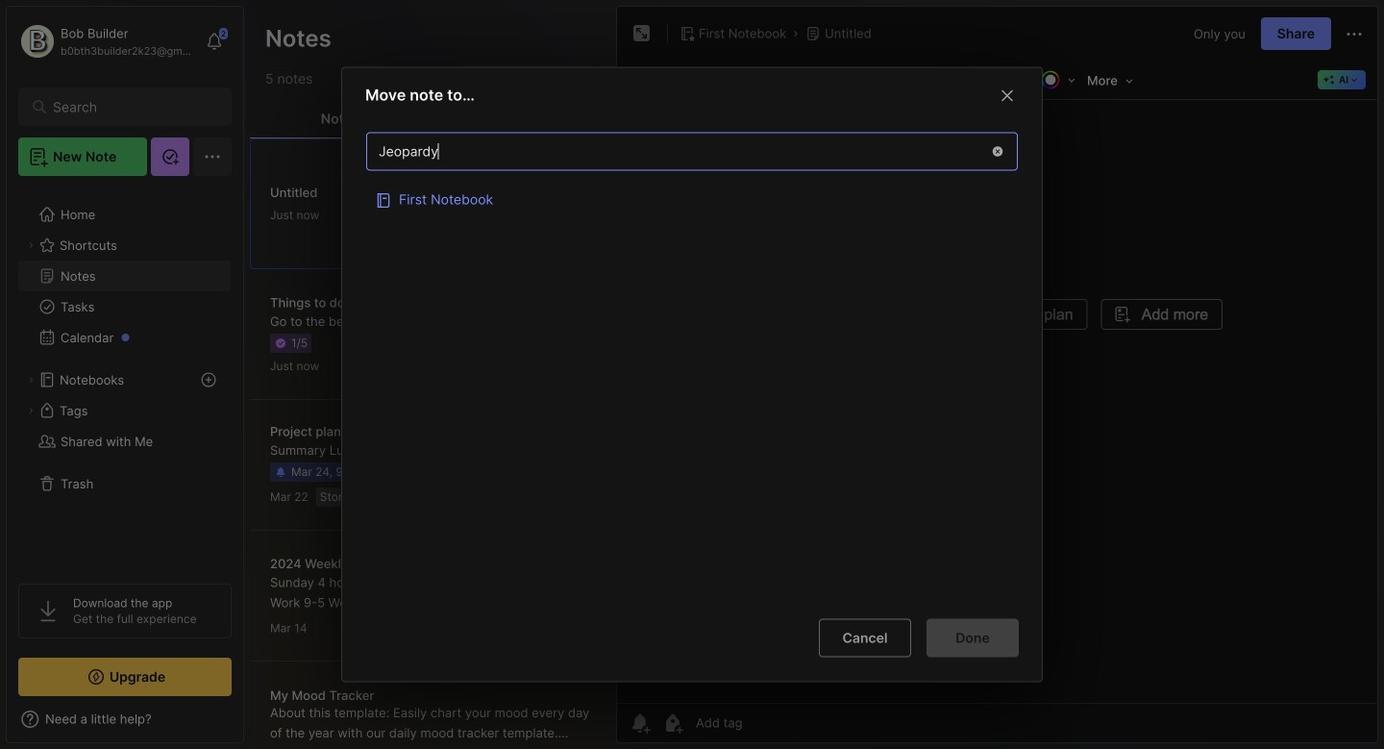 Task type: describe. For each thing, give the bounding box(es) containing it.
cell inside find a location "field"
[[366, 180, 1018, 219]]

add tag image
[[662, 712, 685, 735]]

task image
[[658, 66, 685, 93]]

expand note image
[[631, 22, 654, 45]]

close image
[[996, 84, 1019, 107]]

expand notebooks image
[[25, 374, 37, 386]]

more image
[[1082, 67, 1139, 92]]

font size image
[[983, 67, 1031, 92]]

font color image
[[1036, 66, 1082, 93]]

calendar event image
[[688, 66, 715, 93]]



Task type: vqa. For each thing, say whether or not it's contained in the screenshot.
"Font Color" 'image'
yes



Task type: locate. For each thing, give the bounding box(es) containing it.
tree inside main element
[[7, 188, 243, 566]]

note window element
[[616, 6, 1379, 743]]

Note Editor text field
[[617, 99, 1378, 703]]

main element
[[0, 0, 250, 749]]

Find a location field
[[357, 123, 1028, 604]]

cell
[[366, 180, 1018, 219]]

tab list
[[250, 100, 611, 138]]

Search text field
[[53, 98, 206, 116]]

none search field inside main element
[[53, 95, 206, 118]]

Find a location… text field
[[367, 136, 979, 167]]

tree
[[7, 188, 243, 566]]

add a reminder image
[[629, 712, 652, 735]]

font family image
[[890, 67, 978, 92]]

expand tags image
[[25, 405, 37, 416]]

None search field
[[53, 95, 206, 118]]



